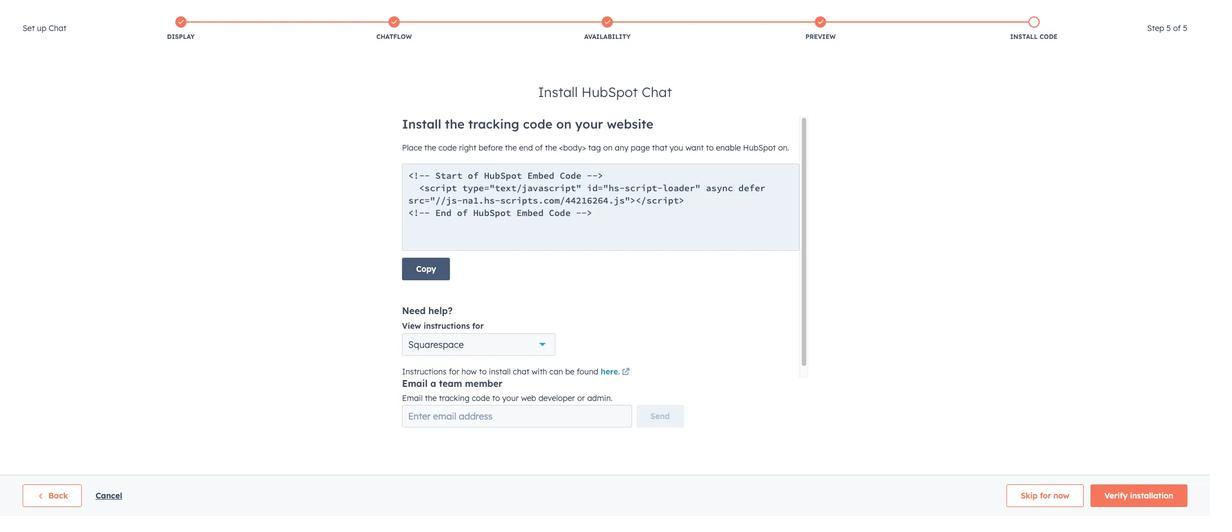 Task type: vqa. For each thing, say whether or not it's contained in the screenshot.
user guides element
no



Task type: describe. For each thing, give the bounding box(es) containing it.
availability completed list item
[[501, 14, 714, 43]]

verify installation button
[[1091, 485, 1188, 507]]

1 menu item from the left
[[924, 0, 969, 18]]

of
[[1174, 23, 1181, 33]]

step 5 of 5
[[1148, 23, 1188, 33]]

install code list item
[[928, 14, 1141, 43]]

hubspot
[[582, 83, 638, 100]]

back button
[[23, 485, 82, 507]]

install hubspot chat
[[538, 83, 672, 100]]

Enter email address text field
[[402, 405, 632, 428]]

help image
[[1022, 5, 1032, 15]]

chatflow
[[377, 33, 412, 41]]

set up chat
[[23, 23, 66, 33]]

or
[[578, 393, 585, 403]]

preview
[[806, 33, 836, 41]]

code inside the email a team member email the tracking code to your web developer or admin.
[[472, 393, 490, 403]]

set up chat heading
[[23, 21, 66, 35]]

the
[[425, 393, 437, 403]]

skip for now
[[1021, 491, 1070, 501]]

2 email from the top
[[402, 393, 423, 403]]

Search HubSpot search field
[[1052, 24, 1190, 43]]

1 email from the top
[[402, 378, 428, 389]]

3 menu item from the left
[[990, 0, 1016, 18]]

cancel button
[[96, 489, 122, 503]]

tracking
[[439, 393, 470, 403]]

1 5 from the left
[[1167, 23, 1172, 33]]

member
[[465, 378, 503, 389]]

2 menu item from the left
[[969, 0, 990, 18]]

for
[[1040, 491, 1052, 501]]

display
[[167, 33, 195, 41]]

back
[[49, 491, 68, 501]]

display completed list item
[[74, 14, 288, 43]]

set
[[23, 23, 35, 33]]

install for install code
[[1011, 33, 1038, 41]]

team
[[439, 378, 462, 389]]

availability
[[585, 33, 631, 41]]



Task type: locate. For each thing, give the bounding box(es) containing it.
install for install hubspot chat
[[538, 83, 578, 100]]

verify installation
[[1105, 491, 1174, 501]]

email left the
[[402, 393, 423, 403]]

menu
[[924, 0, 1197, 18]]

4 menu item from the left
[[1038, 0, 1054, 18]]

0 vertical spatial code
[[1040, 33, 1058, 41]]

install down help image
[[1011, 33, 1038, 41]]

1 horizontal spatial code
[[1040, 33, 1058, 41]]

preview completed list item
[[714, 14, 928, 43]]

1 horizontal spatial 5
[[1184, 23, 1188, 33]]

step
[[1148, 23, 1165, 33]]

verify
[[1105, 491, 1128, 501]]

web
[[521, 393, 537, 403]]

skip for now button
[[1007, 485, 1084, 507]]

email
[[402, 378, 428, 389], [402, 393, 423, 403]]

admin.
[[588, 393, 613, 403]]

0 vertical spatial install
[[1011, 33, 1038, 41]]

0 horizontal spatial 5
[[1167, 23, 1172, 33]]

menu item
[[924, 0, 969, 18], [969, 0, 990, 18], [990, 0, 1016, 18], [1038, 0, 1054, 18]]

chat for install hubspot chat
[[642, 83, 672, 100]]

1 horizontal spatial chat
[[642, 83, 672, 100]]

now
[[1054, 491, 1070, 501]]

0 vertical spatial chat
[[49, 23, 66, 33]]

chat inside heading
[[49, 23, 66, 33]]

1 vertical spatial email
[[402, 393, 423, 403]]

installation
[[1131, 491, 1174, 501]]

chatflow completed list item
[[288, 14, 501, 43]]

5 right of
[[1184, 23, 1188, 33]]

2 5 from the left
[[1184, 23, 1188, 33]]

code inside list item
[[1040, 33, 1058, 41]]

5 left of
[[1167, 23, 1172, 33]]

list containing display
[[74, 14, 1141, 43]]

skip
[[1021, 491, 1038, 501]]

chat for set up chat
[[49, 23, 66, 33]]

list
[[74, 14, 1141, 43]]

5
[[1167, 23, 1172, 33], [1184, 23, 1188, 33]]

a
[[431, 378, 436, 389]]

chat right 'hubspot'
[[642, 83, 672, 100]]

install inside list item
[[1011, 33, 1038, 41]]

1 vertical spatial code
[[472, 393, 490, 403]]

install
[[1011, 33, 1038, 41], [538, 83, 578, 100]]

code
[[1040, 33, 1058, 41], [472, 393, 490, 403]]

email left the a
[[402, 378, 428, 389]]

1 vertical spatial chat
[[642, 83, 672, 100]]

1 horizontal spatial install
[[1011, 33, 1038, 41]]

search button
[[1181, 24, 1201, 43]]

install code
[[1011, 33, 1058, 41]]

email a team member email the tracking code to your web developer or admin.
[[402, 378, 613, 403]]

chat
[[49, 23, 66, 33], [642, 83, 672, 100]]

install left 'hubspot'
[[538, 83, 578, 100]]

0 horizontal spatial install
[[538, 83, 578, 100]]

send
[[651, 411, 670, 421]]

your
[[502, 393, 519, 403]]

1 vertical spatial install
[[538, 83, 578, 100]]

to
[[493, 393, 500, 403]]

cancel
[[96, 491, 122, 501]]

0 vertical spatial email
[[402, 378, 428, 389]]

0 horizontal spatial code
[[472, 393, 490, 403]]

developer
[[539, 393, 575, 403]]

search image
[[1187, 29, 1195, 37]]

help button
[[1017, 0, 1036, 18]]

0 horizontal spatial chat
[[49, 23, 66, 33]]

send button
[[637, 405, 684, 428]]

chat right up
[[49, 23, 66, 33]]

up
[[37, 23, 46, 33]]



